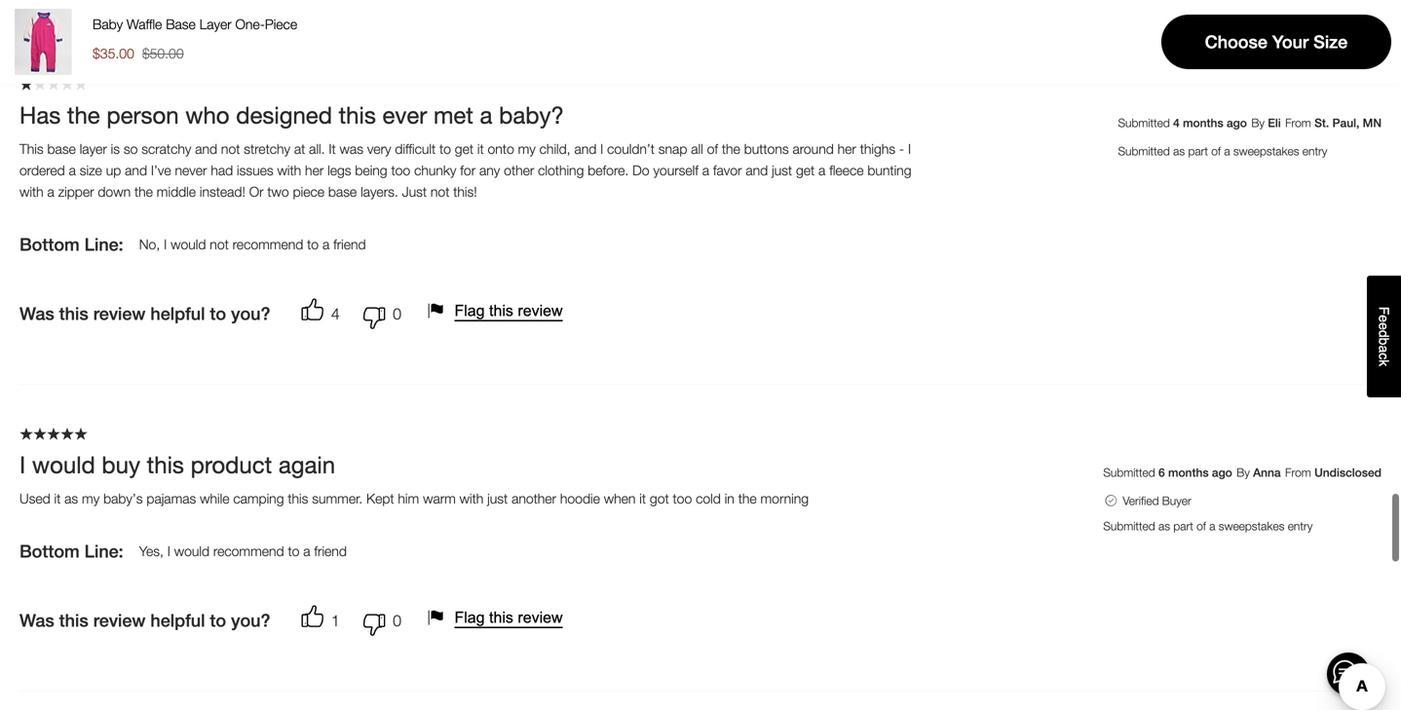 Task type: locate. For each thing, give the bounding box(es) containing it.
bottom line: down zipper
[[19, 235, 123, 255]]

d
[[1377, 330, 1392, 338]]

1 vertical spatial flag this review button
[[425, 606, 571, 630]]

1 horizontal spatial it
[[477, 141, 484, 157]]

bottom
[[19, 235, 80, 255], [19, 542, 80, 562]]

2 from from the top
[[1286, 466, 1312, 480]]

0 horizontal spatial of
[[707, 141, 718, 157]]

flag this review
[[455, 302, 563, 320], [455, 609, 563, 627]]

cold
[[696, 491, 721, 507]]

not
[[221, 141, 240, 157], [431, 184, 450, 200], [210, 237, 229, 253]]

too inside this base layer is so scratchy and not stretchy at all. it was very difficult to get it onto my child, and i couldn't snap all of the buttons around her thighs - i ordered a size up and i've never had issues with her legs being too chunky for any other clothing before. do yourself a favor and just get a fleece bunting with a zipper down the middle instead! or two piece base layers. just not this!
[[391, 162, 411, 179]]

line:
[[84, 235, 123, 255], [84, 542, 123, 562]]

1 flag this review button from the top
[[425, 299, 571, 323]]

1 vertical spatial from
[[1286, 466, 1312, 480]]

1 0 button from the top
[[348, 295, 409, 333]]

just left the another
[[487, 491, 508, 507]]

2 was from the top
[[19, 611, 54, 631]]

very
[[367, 141, 391, 157]]

0 vertical spatial line:
[[84, 235, 123, 255]]

other
[[504, 162, 534, 179]]

1 vertical spatial was
[[19, 611, 54, 631]]

helpful down yes, on the left of page
[[150, 611, 205, 631]]

at
[[294, 141, 305, 157]]

1 vertical spatial 0
[[393, 612, 402, 630]]

1 vertical spatial base
[[328, 184, 357, 200]]

layers.
[[361, 184, 398, 200]]

1 vertical spatial ago
[[1212, 466, 1233, 480]]

0 vertical spatial months
[[1183, 116, 1224, 130]]

submitted as part of a sweepstakes entry down buyer
[[1104, 520, 1313, 533]]

helpful down no,
[[150, 304, 205, 324]]

as down submitted 4 months ago by eli from st. paul, mn
[[1174, 144, 1185, 158]]

entry down st.
[[1303, 144, 1328, 158]]

get down the around
[[796, 162, 815, 179]]

friend down summer.
[[314, 544, 347, 560]]

entry
[[1303, 144, 1328, 158], [1288, 520, 1313, 533]]

1 horizontal spatial with
[[277, 162, 301, 179]]

0 vertical spatial would
[[171, 237, 206, 253]]

0 for this
[[393, 305, 402, 323]]

was
[[19, 304, 54, 324], [19, 611, 54, 631]]

0 right 1
[[393, 612, 402, 630]]

1 horizontal spatial just
[[772, 162, 792, 179]]

submitted as part of a sweepstakes entry down submitted 4 months ago by eli from st. paul, mn
[[1118, 144, 1328, 158]]

ago for eli
[[1227, 116, 1247, 130]]

by left anna
[[1237, 466, 1250, 480]]

of right the all
[[707, 141, 718, 157]]

her up fleece
[[838, 141, 857, 157]]

0 vertical spatial base
[[47, 141, 76, 157]]

my
[[518, 141, 536, 157], [82, 491, 100, 507]]

part
[[1188, 144, 1208, 158], [1174, 520, 1194, 533]]

not down instead!
[[210, 237, 229, 253]]

0 horizontal spatial with
[[19, 184, 43, 200]]

2 e from the top
[[1377, 323, 1392, 330]]

ago for anna
[[1212, 466, 1233, 480]]

0 vertical spatial just
[[772, 162, 792, 179]]

2 flag this review from the top
[[455, 609, 563, 627]]

by for anna
[[1237, 466, 1250, 480]]

0 vertical spatial bottom
[[19, 235, 80, 255]]

helpful for who
[[150, 304, 205, 324]]

i right no,
[[164, 237, 167, 253]]

2 line: from the top
[[84, 542, 123, 562]]

2 vertical spatial would
[[174, 544, 210, 560]]

of down submitted 4 months ago by eli from st. paul, mn
[[1212, 144, 1221, 158]]

1 horizontal spatial get
[[796, 162, 815, 179]]

the down i've
[[134, 184, 153, 200]]

1 vertical spatial 0 button
[[348, 602, 409, 641]]

chunky
[[414, 162, 457, 179]]

a up k
[[1377, 346, 1392, 353]]

bottom down zipper
[[19, 235, 80, 255]]

got
[[650, 491, 669, 507]]

part down buyer
[[1174, 520, 1194, 533]]

0 horizontal spatial base
[[47, 141, 76, 157]]

sweepstakes
[[1234, 144, 1300, 158], [1219, 520, 1285, 533]]

0 vertical spatial bottom line:
[[19, 235, 123, 255]]

1 button
[[302, 602, 348, 641]]

1 vertical spatial bottom line:
[[19, 542, 123, 562]]

all
[[691, 141, 703, 157]]

designed
[[236, 101, 332, 129]]

as right used
[[64, 491, 78, 507]]

months for 6
[[1169, 466, 1209, 480]]

0 vertical spatial get
[[455, 141, 474, 157]]

snap
[[659, 141, 687, 157]]

1 vertical spatial line:
[[84, 542, 123, 562]]

not down chunky
[[431, 184, 450, 200]]

just
[[772, 162, 792, 179], [487, 491, 508, 507]]

no, i would not recommend to a friend
[[139, 237, 366, 253]]

1 vertical spatial flag this review
[[455, 609, 563, 627]]

2 bottom line: from the top
[[19, 542, 123, 562]]

with right 'warm'
[[460, 491, 484, 507]]

a down submitted 4 months ago by eli from st. paul, mn
[[1224, 144, 1231, 158]]

the up favor
[[722, 141, 741, 157]]

buttons
[[744, 141, 789, 157]]

4 button
[[302, 295, 348, 333]]

1
[[331, 612, 340, 630]]

2 vertical spatial with
[[460, 491, 484, 507]]

verified
[[1123, 494, 1159, 508]]

bottom line:
[[19, 235, 123, 255], [19, 542, 123, 562]]

all.
[[309, 141, 325, 157]]

would right no,
[[171, 237, 206, 253]]

buyer
[[1163, 494, 1192, 508]]

it left got
[[640, 491, 646, 507]]

0 horizontal spatial too
[[391, 162, 411, 179]]

just inside this base layer is so scratchy and not stretchy at all. it was very difficult to get it onto my child, and i couldn't snap all of the buttons around her thighs - i ordered a size up and i've never had issues with her legs being too chunky for any other clothing before. do yourself a favor and just get a fleece bunting with a zipper down the middle instead! or two piece base layers. just not this!
[[772, 162, 792, 179]]

flag this review for has the person who designed this ever met a baby?
[[455, 302, 563, 320]]

1 vertical spatial helpful
[[150, 611, 205, 631]]

1 horizontal spatial my
[[518, 141, 536, 157]]

2 0 from the top
[[393, 612, 402, 630]]

1 line: from the top
[[84, 235, 123, 255]]

line: left no,
[[84, 235, 123, 255]]

0 vertical spatial 0 button
[[348, 295, 409, 333]]

difficult
[[395, 141, 436, 157]]

-
[[899, 141, 905, 157]]

is
[[111, 141, 120, 157]]

a
[[480, 101, 493, 129], [1224, 144, 1231, 158], [69, 162, 76, 179], [702, 162, 710, 179], [819, 162, 826, 179], [47, 184, 54, 200], [323, 237, 330, 253], [1377, 346, 1392, 353], [1210, 520, 1216, 533], [303, 544, 310, 560]]

issues
[[237, 162, 274, 179]]

of inside this base layer is so scratchy and not stretchy at all. it was very difficult to get it onto my child, and i couldn't snap all of the buttons around her thighs - i ordered a size up and i've never had issues with her legs being too chunky for any other clothing before. do yourself a favor and just get a fleece bunting with a zipper down the middle instead! or two piece base layers. just not this!
[[707, 141, 718, 157]]

part down submitted 4 months ago by eli from st. paul, mn
[[1188, 144, 1208, 158]]

from for st.
[[1286, 116, 1312, 130]]

1 vertical spatial months
[[1169, 466, 1209, 480]]

1 bottom line: from the top
[[19, 235, 123, 255]]

1 vertical spatial too
[[673, 491, 692, 507]]

it right used
[[54, 491, 61, 507]]

2 horizontal spatial as
[[1174, 144, 1185, 158]]

you? for product
[[231, 611, 270, 631]]

bottom down used
[[19, 542, 80, 562]]

0 vertical spatial as
[[1174, 144, 1185, 158]]

0 vertical spatial flag this review
[[455, 302, 563, 320]]

base down 'legs'
[[328, 184, 357, 200]]

base up ordered
[[47, 141, 76, 157]]

yourself
[[653, 162, 699, 179]]

2 you? from the top
[[231, 611, 270, 631]]

two
[[267, 184, 289, 200]]

2 helpful from the top
[[150, 611, 205, 631]]

1 from from the top
[[1286, 116, 1312, 130]]

with down at
[[277, 162, 301, 179]]

1 you? from the top
[[231, 304, 270, 324]]

get up for
[[455, 141, 474, 157]]

a down submitted 6 months ago by anna from undisclosed
[[1210, 520, 1216, 533]]

was this review helpful to you? for person
[[19, 304, 270, 324]]

before.
[[588, 162, 629, 179]]

by for eli
[[1252, 116, 1265, 130]]

you? for designed
[[231, 304, 270, 324]]

6
[[1159, 466, 1165, 480]]

months left "eli"
[[1183, 116, 1224, 130]]

0 vertical spatial her
[[838, 141, 857, 157]]

layer
[[200, 16, 232, 32]]

0 horizontal spatial just
[[487, 491, 508, 507]]

0 horizontal spatial her
[[305, 162, 324, 179]]

her down all.
[[305, 162, 324, 179]]

baby's
[[103, 491, 143, 507]]

from left st.
[[1286, 116, 1312, 130]]

friend down "layers."
[[333, 237, 366, 253]]

kept
[[366, 491, 394, 507]]

0 vertical spatial was
[[19, 304, 54, 324]]

1 horizontal spatial as
[[1159, 520, 1170, 533]]

0 vertical spatial was this review helpful to you?
[[19, 304, 270, 324]]

as down verified buyer
[[1159, 520, 1170, 533]]

a down 'piece'
[[323, 237, 330, 253]]

e up d
[[1377, 315, 1392, 323]]

1 e from the top
[[1377, 315, 1392, 323]]

1 vertical spatial my
[[82, 491, 100, 507]]

my up other
[[518, 141, 536, 157]]

2 0 button from the top
[[348, 602, 409, 641]]

so
[[124, 141, 138, 157]]

0 right 4 button at the left top
[[393, 305, 402, 323]]

waffle
[[127, 16, 162, 32]]

the
[[67, 101, 100, 129], [722, 141, 741, 157], [134, 184, 153, 200], [738, 491, 757, 507]]

was this review helpful to you? down no,
[[19, 304, 270, 324]]

line: left yes, on the left of page
[[84, 542, 123, 562]]

mn
[[1363, 116, 1382, 130]]

1 helpful from the top
[[150, 304, 205, 324]]

stretchy
[[244, 141, 290, 157]]

too right got
[[673, 491, 692, 507]]

0 horizontal spatial by
[[1237, 466, 1250, 480]]

entry down submitted 6 months ago by anna from undisclosed
[[1288, 520, 1313, 533]]

flag
[[455, 302, 485, 320], [455, 609, 485, 627]]

1 horizontal spatial too
[[673, 491, 692, 507]]

1 vertical spatial flag
[[455, 609, 485, 627]]

not up had
[[221, 141, 240, 157]]

a down the around
[[819, 162, 826, 179]]

was this review helpful to you? down yes, on the left of page
[[19, 611, 270, 631]]

sweepstakes down "eli"
[[1234, 144, 1300, 158]]

2 vertical spatial as
[[1159, 520, 1170, 533]]

flag for this
[[455, 302, 485, 320]]

0 vertical spatial 0
[[393, 305, 402, 323]]

0 horizontal spatial 4
[[331, 305, 340, 323]]

0 vertical spatial you?
[[231, 304, 270, 324]]

1 vertical spatial you?
[[231, 611, 270, 631]]

1 vertical spatial would
[[32, 451, 95, 479]]

by left "eli"
[[1252, 116, 1265, 130]]

1 bottom from the top
[[19, 235, 80, 255]]

1 vertical spatial 4
[[331, 305, 340, 323]]

1 vertical spatial her
[[305, 162, 324, 179]]

met
[[434, 101, 474, 129]]

while
[[200, 491, 229, 507]]

0 vertical spatial ago
[[1227, 116, 1247, 130]]

2 was this review helpful to you? from the top
[[19, 611, 270, 631]]

thighs
[[860, 141, 896, 157]]

2 bottom from the top
[[19, 542, 80, 562]]

of down submitted 6 months ago by anna from undisclosed
[[1197, 520, 1206, 533]]

0 vertical spatial 4
[[1174, 116, 1180, 130]]

1 vertical spatial bottom
[[19, 542, 80, 562]]

0 vertical spatial too
[[391, 162, 411, 179]]

with down ordered
[[19, 184, 43, 200]]

1 flag from the top
[[455, 302, 485, 320]]

ago left "eli"
[[1227, 116, 1247, 130]]

piece
[[293, 184, 325, 200]]

flag for again
[[455, 609, 485, 627]]

from right anna
[[1286, 466, 1312, 480]]

you? down yes, i would recommend to a friend
[[231, 611, 270, 631]]

a left size
[[69, 162, 76, 179]]

from
[[1286, 116, 1312, 130], [1286, 466, 1312, 480]]

1 0 from the top
[[393, 305, 402, 323]]

2 flag from the top
[[455, 609, 485, 627]]

a left favor
[[702, 162, 710, 179]]

recommend down the camping
[[213, 544, 284, 560]]

you?
[[231, 304, 270, 324], [231, 611, 270, 631]]

1 horizontal spatial by
[[1252, 116, 1265, 130]]

was this review helpful to you?
[[19, 304, 270, 324], [19, 611, 270, 631]]

has the person who designed this ever met a baby?
[[19, 101, 564, 129]]

0 vertical spatial flag
[[455, 302, 485, 320]]

too
[[391, 162, 411, 179], [673, 491, 692, 507]]

was this review helpful to you? for buy
[[19, 611, 270, 631]]

1 was from the top
[[19, 304, 54, 324]]

bottom for the
[[19, 235, 80, 255]]

0 vertical spatial from
[[1286, 116, 1312, 130]]

and up never
[[195, 141, 217, 157]]

0 vertical spatial my
[[518, 141, 536, 157]]

months right 6
[[1169, 466, 1209, 480]]

2 horizontal spatial with
[[460, 491, 484, 507]]

you? down no, i would not recommend to a friend at left top
[[231, 304, 270, 324]]

was
[[340, 141, 363, 157]]

1 vertical spatial was this review helpful to you?
[[19, 611, 270, 631]]

size
[[80, 162, 102, 179]]

too up just
[[391, 162, 411, 179]]

0 vertical spatial by
[[1252, 116, 1265, 130]]

2 flag this review button from the top
[[425, 606, 571, 630]]

i up before. on the top left of the page
[[601, 141, 604, 157]]

1 vertical spatial by
[[1237, 466, 1250, 480]]

0 vertical spatial flag this review button
[[425, 299, 571, 323]]

base
[[166, 16, 196, 32]]

f
[[1377, 307, 1392, 315]]

0 vertical spatial helpful
[[150, 304, 205, 324]]

e up b
[[1377, 323, 1392, 330]]

just down buttons
[[772, 162, 792, 179]]

it left "onto"
[[477, 141, 484, 157]]

0 horizontal spatial as
[[64, 491, 78, 507]]

2 vertical spatial not
[[210, 237, 229, 253]]

him
[[398, 491, 419, 507]]

and
[[195, 141, 217, 157], [574, 141, 597, 157], [125, 162, 147, 179], [746, 162, 768, 179]]

my left baby's
[[82, 491, 100, 507]]

0 horizontal spatial my
[[82, 491, 100, 507]]

review
[[518, 302, 563, 320], [93, 304, 146, 324], [518, 609, 563, 627], [93, 611, 146, 631]]

and down so
[[125, 162, 147, 179]]

submitted
[[1118, 116, 1170, 130], [1118, 144, 1170, 158], [1104, 466, 1156, 480], [1104, 520, 1156, 533]]

would
[[171, 237, 206, 253], [32, 451, 95, 479], [174, 544, 210, 560]]

recommend down two
[[233, 237, 303, 253]]

1 flag this review from the top
[[455, 302, 563, 320]]

1 was this review helpful to you? from the top
[[19, 304, 270, 324]]

this
[[19, 141, 43, 157]]

would right yes, on the left of page
[[174, 544, 210, 560]]

bottom line: for would
[[19, 542, 123, 562]]

get
[[455, 141, 474, 157], [796, 162, 815, 179]]

0 horizontal spatial get
[[455, 141, 474, 157]]

would up used
[[32, 451, 95, 479]]

sweepstakes down submitted 6 months ago by anna from undisclosed
[[1219, 520, 1285, 533]]

it
[[329, 141, 336, 157]]

bottom line: down used
[[19, 542, 123, 562]]

yes,
[[139, 544, 164, 560]]

ordered
[[19, 162, 65, 179]]

ago left anna
[[1212, 466, 1233, 480]]



Task type: describe. For each thing, give the bounding box(es) containing it.
f e e d b a c k
[[1377, 307, 1392, 367]]

would for person
[[171, 237, 206, 253]]

buy
[[102, 451, 140, 479]]

2 horizontal spatial it
[[640, 491, 646, 507]]

1 vertical spatial submitted as part of a sweepstakes entry
[[1104, 520, 1313, 533]]

https://images.thenorthface.com/is/image/thenorthface/nf0a7wwk_wug_hero?$color swatch$ image
[[10, 9, 76, 75]]

warm
[[423, 491, 456, 507]]

anna
[[1253, 466, 1281, 480]]

this!
[[453, 184, 477, 200]]

1 vertical spatial entry
[[1288, 520, 1313, 533]]

would for buy
[[174, 544, 210, 560]]

was for i
[[19, 611, 54, 631]]

do
[[633, 162, 650, 179]]

was for has
[[19, 304, 54, 324]]

1 horizontal spatial of
[[1197, 520, 1206, 533]]

a up 1 button
[[303, 544, 310, 560]]

i've
[[151, 162, 171, 179]]

0 vertical spatial not
[[221, 141, 240, 157]]

camping
[[233, 491, 284, 507]]

hoodie
[[560, 491, 600, 507]]

clothing
[[538, 162, 584, 179]]

choose
[[1205, 32, 1268, 52]]

person
[[107, 101, 179, 129]]

for
[[460, 162, 476, 179]]

used it as my baby's pajamas while camping this summer. kept him warm with just another hoodie when it got too cold in the morning
[[19, 491, 809, 507]]

0 horizontal spatial it
[[54, 491, 61, 507]]

1 vertical spatial not
[[431, 184, 450, 200]]

the up layer
[[67, 101, 100, 129]]

line: for buy
[[84, 542, 123, 562]]

flag this review button for i would buy this product again
[[425, 606, 571, 630]]

k
[[1377, 360, 1392, 367]]

bottom line: for the
[[19, 235, 123, 255]]

just
[[402, 184, 427, 200]]

up
[[106, 162, 121, 179]]

choose your size button
[[1162, 15, 1392, 69]]

eli
[[1268, 116, 1281, 130]]

and down buttons
[[746, 162, 768, 179]]

bottom for would
[[19, 542, 80, 562]]

0 vertical spatial with
[[277, 162, 301, 179]]

or
[[249, 184, 264, 200]]

1 vertical spatial get
[[796, 162, 815, 179]]

pajamas
[[147, 491, 196, 507]]

paul,
[[1333, 116, 1360, 130]]

middle
[[157, 184, 196, 200]]

0 button for this
[[348, 295, 409, 333]]

f e e d b a c k button
[[1367, 276, 1401, 398]]

verified buyer
[[1123, 494, 1192, 508]]

flag this review for i would buy this product again
[[455, 609, 563, 627]]

1 horizontal spatial 4
[[1174, 116, 1180, 130]]

$50.00
[[142, 45, 184, 61]]

0 vertical spatial entry
[[1303, 144, 1328, 158]]

flag this review button for has the person who designed this ever met a baby?
[[425, 299, 571, 323]]

used
[[19, 491, 50, 507]]

a down ordered
[[47, 184, 54, 200]]

legs
[[328, 162, 351, 179]]

summer.
[[312, 491, 363, 507]]

who
[[185, 101, 230, 129]]

and right the child,
[[574, 141, 597, 157]]

1 vertical spatial friend
[[314, 544, 347, 560]]

submitted 4 months ago by eli from st. paul, mn
[[1118, 116, 1382, 130]]

c
[[1377, 353, 1392, 360]]

being
[[355, 162, 388, 179]]

layer
[[80, 141, 107, 157]]

product
[[191, 451, 272, 479]]

no,
[[139, 237, 160, 253]]

4 inside button
[[331, 305, 340, 323]]

it inside this base layer is so scratchy and not stretchy at all. it was very difficult to get it onto my child, and i couldn't snap all of the buttons around her thighs - i ordered a size up and i've never had issues with her legs being too chunky for any other clothing before. do yourself a favor and just get a fleece bunting with a zipper down the middle instead! or two piece base layers. just not this!
[[477, 141, 484, 157]]

had
[[211, 162, 233, 179]]

another
[[512, 491, 556, 507]]

onto
[[488, 141, 514, 157]]

1 horizontal spatial base
[[328, 184, 357, 200]]

undisclosed
[[1315, 466, 1382, 480]]

yes, i would recommend to a friend
[[139, 544, 347, 560]]

months for 4
[[1183, 116, 1224, 130]]

size
[[1314, 32, 1348, 52]]

1 vertical spatial with
[[19, 184, 43, 200]]

instead!
[[200, 184, 245, 200]]

b
[[1377, 338, 1392, 346]]

1 horizontal spatial her
[[838, 141, 857, 157]]

ever
[[383, 101, 427, 129]]

a inside button
[[1377, 346, 1392, 353]]

child,
[[540, 141, 571, 157]]

0 vertical spatial sweepstakes
[[1234, 144, 1300, 158]]

one-
[[235, 16, 265, 32]]

helpful for this
[[150, 611, 205, 631]]

has
[[19, 101, 61, 129]]

1 vertical spatial recommend
[[213, 544, 284, 560]]

1 vertical spatial part
[[1174, 520, 1194, 533]]

i up used
[[19, 451, 26, 479]]

i right -
[[908, 141, 911, 157]]

i right yes, on the left of page
[[167, 544, 170, 560]]

baby?
[[499, 101, 564, 129]]

line: for person
[[84, 235, 123, 255]]

never
[[175, 162, 207, 179]]

in
[[725, 491, 735, 507]]

any
[[480, 162, 500, 179]]

i would buy this product again
[[19, 451, 335, 479]]

0 for again
[[393, 612, 402, 630]]

the right in
[[738, 491, 757, 507]]

around
[[793, 141, 834, 157]]

1 vertical spatial as
[[64, 491, 78, 507]]

fleece
[[830, 162, 864, 179]]

morning
[[761, 491, 809, 507]]

from for undisclosed
[[1286, 466, 1312, 480]]

0 vertical spatial friend
[[333, 237, 366, 253]]

to inside this base layer is so scratchy and not stretchy at all. it was very difficult to get it onto my child, and i couldn't snap all of the buttons around her thighs - i ordered a size up and i've never had issues with her legs being too chunky for any other clothing before. do yourself a favor and just get a fleece bunting with a zipper down the middle instead! or two piece base layers. just not this!
[[440, 141, 451, 157]]

couldn't
[[607, 141, 655, 157]]

1 vertical spatial just
[[487, 491, 508, 507]]

0 vertical spatial submitted as part of a sweepstakes entry
[[1118, 144, 1328, 158]]

bunting
[[868, 162, 912, 179]]

again
[[279, 451, 335, 479]]

a right met
[[480, 101, 493, 129]]

when
[[604, 491, 636, 507]]

submitted 6 months ago by anna from undisclosed
[[1104, 466, 1382, 480]]

0 vertical spatial part
[[1188, 144, 1208, 158]]

0 button for again
[[348, 602, 409, 641]]

choose your size
[[1205, 32, 1348, 52]]

1 vertical spatial sweepstakes
[[1219, 520, 1285, 533]]

scratchy
[[142, 141, 191, 157]]

my inside this base layer is so scratchy and not stretchy at all. it was very difficult to get it onto my child, and i couldn't snap all of the buttons around her thighs - i ordered a size up and i've never had issues with her legs being too chunky for any other clothing before. do yourself a favor and just get a fleece bunting with a zipper down the middle instead! or two piece base layers. just not this!
[[518, 141, 536, 157]]

2 horizontal spatial of
[[1212, 144, 1221, 158]]

0 vertical spatial recommend
[[233, 237, 303, 253]]

down
[[98, 184, 131, 200]]

baby waffle base layer one-piece
[[93, 16, 297, 32]]

zipper
[[58, 184, 94, 200]]



Task type: vqa. For each thing, say whether or not it's contained in the screenshot.
base
yes



